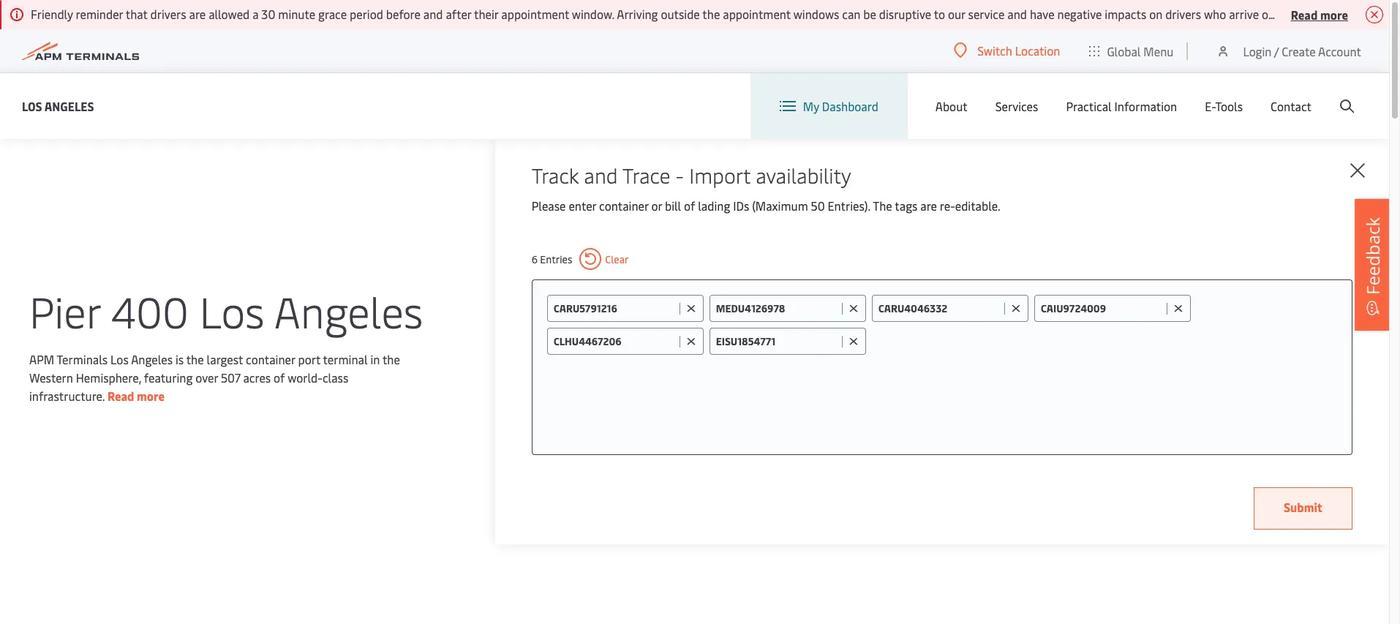 Task type: describe. For each thing, give the bounding box(es) containing it.
1 drivers from the left
[[150, 6, 186, 22]]

editable.
[[956, 198, 1001, 214]]

global menu
[[1108, 43, 1174, 59]]

los for terminals
[[111, 351, 129, 367]]

the
[[873, 198, 893, 214]]

track and trace - import availability
[[532, 161, 852, 189]]

over
[[196, 369, 218, 385]]

drivers
[[1307, 6, 1344, 22]]

reminder
[[76, 6, 123, 22]]

can
[[843, 6, 861, 22]]

1 horizontal spatial container
[[599, 198, 649, 214]]

their
[[474, 6, 499, 22]]

1 horizontal spatial the
[[383, 351, 400, 367]]

tags
[[895, 198, 918, 214]]

clear
[[605, 252, 629, 266]]

6 entries
[[532, 252, 573, 266]]

arriving
[[617, 6, 658, 22]]

1 appointment from the left
[[502, 6, 569, 22]]

practical information button
[[1067, 73, 1178, 139]]

la secondary image
[[98, 373, 354, 592]]

about button
[[936, 73, 968, 139]]

who
[[1205, 6, 1227, 22]]

about
[[936, 98, 968, 114]]

clear button
[[580, 248, 629, 270]]

1 arrive from the left
[[1230, 6, 1260, 22]]

0 horizontal spatial the
[[186, 351, 204, 367]]

0 vertical spatial of
[[684, 198, 695, 214]]

enter
[[569, 198, 597, 214]]

1 that from the left
[[126, 6, 148, 22]]

location
[[1016, 42, 1061, 59]]

grace
[[318, 6, 347, 22]]

read more for read more link at the left bottom of the page
[[107, 388, 165, 404]]

/
[[1275, 43, 1280, 59]]

hemisphere,
[[76, 369, 141, 385]]

practical information
[[1067, 98, 1178, 114]]

2 horizontal spatial the
[[703, 6, 720, 22]]

account
[[1319, 43, 1362, 59]]

practical
[[1067, 98, 1112, 114]]

feedback
[[1361, 217, 1385, 295]]

port
[[298, 351, 321, 367]]

terminals
[[57, 351, 108, 367]]

0 horizontal spatial are
[[189, 6, 206, 22]]

30
[[262, 6, 275, 22]]

please
[[532, 198, 566, 214]]

pier 400 los angeles
[[29, 281, 423, 339]]

login
[[1244, 43, 1272, 59]]

contact
[[1271, 98, 1312, 114]]

my
[[803, 98, 820, 114]]

in
[[371, 351, 380, 367]]

negative
[[1058, 6, 1102, 22]]

re-
[[940, 198, 956, 214]]

1 entered id text field from the left
[[879, 302, 1001, 315]]

services
[[996, 98, 1039, 114]]

1 horizontal spatial and
[[584, 161, 618, 189]]

my dashboard
[[803, 98, 879, 114]]

track
[[532, 161, 579, 189]]

read for read more button
[[1292, 6, 1318, 22]]

los angeles link
[[22, 97, 94, 115]]

2 entered id text field from the left
[[1041, 302, 1163, 315]]

or
[[652, 198, 662, 214]]

before
[[386, 6, 421, 22]]

our
[[948, 6, 966, 22]]

submit button
[[1254, 487, 1353, 530]]

50
[[811, 198, 825, 214]]

1 on from the left
[[1150, 6, 1163, 22]]

entries
[[540, 252, 573, 266]]

close alert image
[[1366, 6, 1384, 23]]

world-
[[288, 369, 323, 385]]

feedback button
[[1355, 199, 1392, 330]]

create
[[1282, 43, 1316, 59]]

entries).
[[828, 198, 871, 214]]

2 horizontal spatial and
[[1008, 6, 1028, 22]]

global menu button
[[1075, 29, 1189, 73]]

largest
[[207, 351, 243, 367]]



Task type: locate. For each thing, give the bounding box(es) containing it.
switch location
[[978, 42, 1061, 59]]

submit
[[1284, 499, 1323, 515]]

the right in
[[383, 351, 400, 367]]

1 horizontal spatial that
[[1347, 6, 1369, 22]]

1 horizontal spatial are
[[921, 198, 937, 214]]

that right reminder
[[126, 6, 148, 22]]

0 vertical spatial read
[[1292, 6, 1318, 22]]

time.
[[1278, 6, 1305, 22]]

1 horizontal spatial entered id text field
[[1041, 302, 1163, 315]]

minute
[[278, 6, 316, 22]]

that
[[126, 6, 148, 22], [1347, 6, 1369, 22]]

1 vertical spatial of
[[274, 369, 285, 385]]

Entered ID text field
[[879, 302, 1001, 315], [1041, 302, 1163, 315]]

more up account
[[1321, 6, 1349, 22]]

507
[[221, 369, 240, 385]]

1 horizontal spatial los
[[111, 351, 129, 367]]

0 vertical spatial container
[[599, 198, 649, 214]]

1 vertical spatial container
[[246, 351, 295, 367]]

login / create account link
[[1217, 29, 1362, 72]]

0 horizontal spatial angeles
[[44, 98, 94, 114]]

read more up "login / create account"
[[1292, 6, 1349, 22]]

1 vertical spatial angeles
[[274, 281, 423, 339]]

of
[[684, 198, 695, 214], [274, 369, 285, 385]]

0 horizontal spatial read more
[[107, 388, 165, 404]]

1 vertical spatial read
[[107, 388, 134, 404]]

read more
[[1292, 6, 1349, 22], [107, 388, 165, 404]]

on left time.
[[1262, 6, 1276, 22]]

angeles
[[44, 98, 94, 114], [274, 281, 423, 339], [131, 351, 173, 367]]

friendly reminder that drivers are allowed a 30 minute grace period before and after their appointment window. arriving outside the appointment windows can be disruptive to our service and have negative impacts on drivers who arrive on time. drivers that arrive
[[31, 6, 1401, 22]]

1 horizontal spatial of
[[684, 198, 695, 214]]

of right the bill
[[684, 198, 695, 214]]

los inside los angeles link
[[22, 98, 42, 114]]

los angeles
[[22, 98, 94, 114]]

information
[[1115, 98, 1178, 114]]

1 horizontal spatial more
[[1321, 6, 1349, 22]]

1 horizontal spatial read more
[[1292, 6, 1349, 22]]

lading
[[698, 198, 731, 214]]

0 horizontal spatial container
[[246, 351, 295, 367]]

please enter container or bill of lading ids (maximum 50 entries). the tags are re-editable.
[[532, 198, 1001, 214]]

container up acres
[[246, 351, 295, 367]]

disruptive
[[880, 6, 932, 22]]

arrive right who
[[1230, 6, 1260, 22]]

drivers left who
[[1166, 6, 1202, 22]]

2 horizontal spatial los
[[200, 281, 265, 339]]

to
[[934, 6, 946, 22]]

angeles for pier 400 los angeles
[[274, 281, 423, 339]]

0 horizontal spatial of
[[274, 369, 285, 385]]

the right outside
[[703, 6, 720, 22]]

impacts
[[1105, 6, 1147, 22]]

read up "login / create account"
[[1292, 6, 1318, 22]]

container inside apm terminals los angeles is the largest container port terminal in the western hemisphere, featuring over 507 acres of world-class infrastructure.
[[246, 351, 295, 367]]

drivers left allowed
[[150, 6, 186, 22]]

0 horizontal spatial that
[[126, 6, 148, 22]]

0 horizontal spatial appointment
[[502, 6, 569, 22]]

pier
[[29, 281, 100, 339]]

read for read more link at the left bottom of the page
[[107, 388, 134, 404]]

is
[[176, 351, 184, 367]]

have
[[1030, 6, 1055, 22]]

2 arrive from the left
[[1372, 6, 1401, 22]]

0 vertical spatial angeles
[[44, 98, 94, 114]]

tools
[[1216, 98, 1243, 114]]

are left allowed
[[189, 6, 206, 22]]

2 on from the left
[[1262, 6, 1276, 22]]

6
[[532, 252, 538, 266]]

angeles inside apm terminals los angeles is the largest container port terminal in the western hemisphere, featuring over 507 acres of world-class infrastructure.
[[131, 351, 173, 367]]

window.
[[572, 6, 615, 22]]

after
[[446, 6, 472, 22]]

featuring
[[144, 369, 193, 385]]

more for read more link at the left bottom of the page
[[137, 388, 165, 404]]

2 vertical spatial angeles
[[131, 351, 173, 367]]

infrastructure.
[[29, 388, 105, 404]]

login / create account
[[1244, 43, 1362, 59]]

los
[[22, 98, 42, 114], [200, 281, 265, 339], [111, 351, 129, 367]]

los for 400
[[200, 281, 265, 339]]

Entered ID text field
[[554, 302, 676, 315], [716, 302, 838, 315], [554, 334, 676, 348], [716, 334, 838, 348]]

1 horizontal spatial arrive
[[1372, 6, 1401, 22]]

period
[[350, 6, 383, 22]]

allowed
[[209, 6, 250, 22]]

0 horizontal spatial los
[[22, 98, 42, 114]]

windows
[[794, 6, 840, 22]]

read
[[1292, 6, 1318, 22], [107, 388, 134, 404]]

0 vertical spatial more
[[1321, 6, 1349, 22]]

2 appointment from the left
[[723, 6, 791, 22]]

0 vertical spatial los
[[22, 98, 42, 114]]

arrive right drivers
[[1372, 6, 1401, 22]]

be
[[864, 6, 877, 22]]

and left after at top
[[424, 6, 443, 22]]

my dashboard button
[[780, 73, 879, 139]]

outside
[[661, 6, 700, 22]]

acres
[[243, 369, 271, 385]]

angeles for apm terminals los angeles is the largest container port terminal in the western hemisphere, featuring over 507 acres of world-class infrastructure.
[[131, 351, 173, 367]]

switch
[[978, 42, 1013, 59]]

0 horizontal spatial drivers
[[150, 6, 186, 22]]

appointment right their
[[502, 6, 569, 22]]

-
[[676, 161, 684, 189]]

read inside button
[[1292, 6, 1318, 22]]

ids
[[733, 198, 750, 214]]

more for read more button
[[1321, 6, 1349, 22]]

a
[[253, 6, 259, 22]]

western
[[29, 369, 73, 385]]

import
[[690, 161, 751, 189]]

and left have
[[1008, 6, 1028, 22]]

(maximum
[[752, 198, 808, 214]]

los inside apm terminals los angeles is the largest container port terminal in the western hemisphere, featuring over 507 acres of world-class infrastructure.
[[111, 351, 129, 367]]

0 vertical spatial are
[[189, 6, 206, 22]]

0 horizontal spatial entered id text field
[[879, 302, 1001, 315]]

more inside button
[[1321, 6, 1349, 22]]

terminal
[[323, 351, 368, 367]]

0 horizontal spatial more
[[137, 388, 165, 404]]

apm terminals los angeles is the largest container port terminal in the western hemisphere, featuring over 507 acres of world-class infrastructure.
[[29, 351, 400, 404]]

e-tools
[[1206, 98, 1243, 114]]

e-
[[1206, 98, 1216, 114]]

trace
[[623, 161, 671, 189]]

2 drivers from the left
[[1166, 6, 1202, 22]]

availability
[[756, 161, 852, 189]]

400
[[111, 281, 189, 339]]

2 that from the left
[[1347, 6, 1369, 22]]

are left the re-
[[921, 198, 937, 214]]

appointment
[[502, 6, 569, 22], [723, 6, 791, 22]]

apm
[[29, 351, 54, 367]]

read down hemisphere,
[[107, 388, 134, 404]]

that right drivers
[[1347, 6, 1369, 22]]

on right impacts
[[1150, 6, 1163, 22]]

2 vertical spatial los
[[111, 351, 129, 367]]

2 horizontal spatial angeles
[[274, 281, 423, 339]]

on
[[1150, 6, 1163, 22], [1262, 6, 1276, 22]]

more down featuring
[[137, 388, 165, 404]]

read more link
[[107, 388, 165, 404]]

appointment left windows on the top right of page
[[723, 6, 791, 22]]

more
[[1321, 6, 1349, 22], [137, 388, 165, 404]]

1 horizontal spatial drivers
[[1166, 6, 1202, 22]]

1 vertical spatial los
[[200, 281, 265, 339]]

drivers
[[150, 6, 186, 22], [1166, 6, 1202, 22]]

0 horizontal spatial and
[[424, 6, 443, 22]]

switch location button
[[955, 42, 1061, 59]]

0 horizontal spatial arrive
[[1230, 6, 1260, 22]]

1 vertical spatial are
[[921, 198, 937, 214]]

friendly
[[31, 6, 73, 22]]

1 horizontal spatial appointment
[[723, 6, 791, 22]]

1 horizontal spatial angeles
[[131, 351, 173, 367]]

e-tools button
[[1206, 73, 1243, 139]]

container
[[599, 198, 649, 214], [246, 351, 295, 367]]

dashboard
[[822, 98, 879, 114]]

the right is
[[186, 351, 204, 367]]

read more for read more button
[[1292, 6, 1349, 22]]

0 horizontal spatial read
[[107, 388, 134, 404]]

menu
[[1144, 43, 1174, 59]]

1 vertical spatial read more
[[107, 388, 165, 404]]

1 vertical spatial more
[[137, 388, 165, 404]]

1 horizontal spatial read
[[1292, 6, 1318, 22]]

global
[[1108, 43, 1141, 59]]

and up enter
[[584, 161, 618, 189]]

services button
[[996, 73, 1039, 139]]

of right acres
[[274, 369, 285, 385]]

1 horizontal spatial on
[[1262, 6, 1276, 22]]

class
[[323, 369, 349, 385]]

container left or
[[599, 198, 649, 214]]

0 vertical spatial read more
[[1292, 6, 1349, 22]]

read more button
[[1292, 5, 1349, 23]]

of inside apm terminals los angeles is the largest container port terminal in the western hemisphere, featuring over 507 acres of world-class infrastructure.
[[274, 369, 285, 385]]

contact button
[[1271, 73, 1312, 139]]

read more down hemisphere,
[[107, 388, 165, 404]]

0 horizontal spatial on
[[1150, 6, 1163, 22]]



Task type: vqa. For each thing, say whether or not it's contained in the screenshot.
'class'
yes



